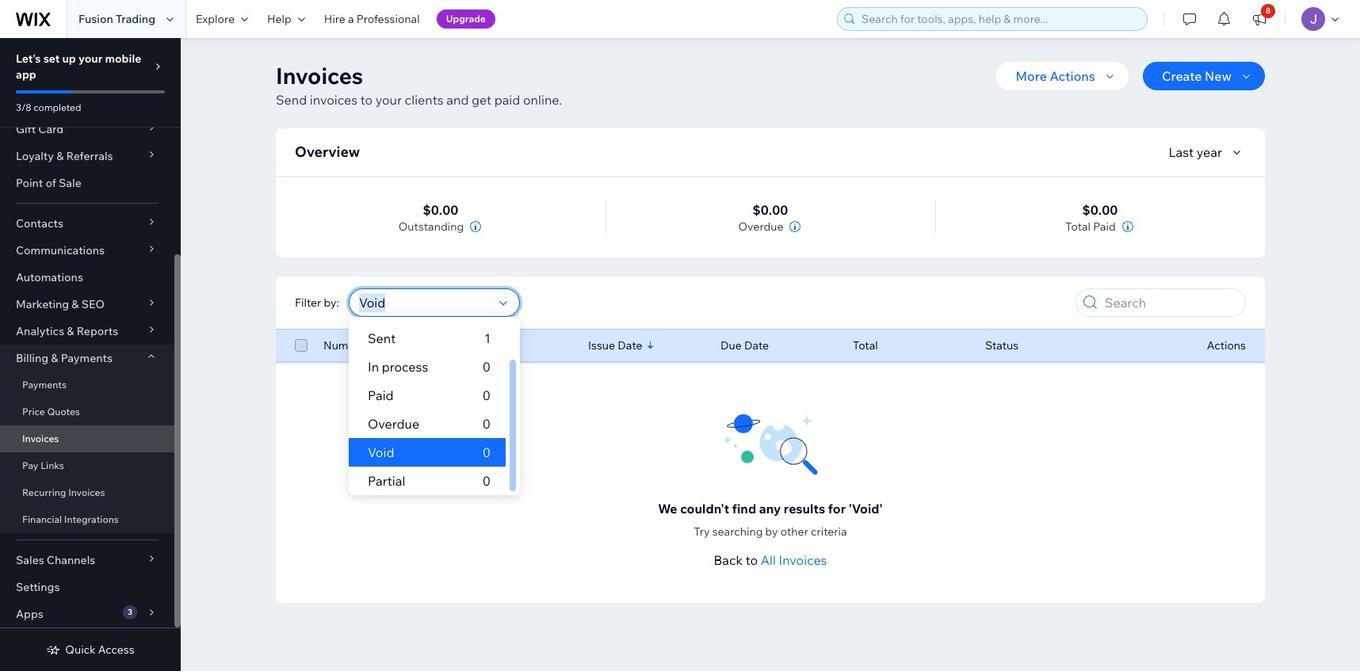 Task type: locate. For each thing, give the bounding box(es) containing it.
1 horizontal spatial actions
[[1207, 338, 1246, 353]]

clients
[[405, 92, 444, 108]]

to right the "invoices"
[[360, 92, 373, 108]]

upgrade button
[[436, 10, 495, 29]]

date right issue
[[618, 338, 642, 353]]

results
[[784, 501, 825, 517]]

quotes
[[47, 406, 80, 418]]

0 horizontal spatial your
[[78, 52, 102, 66]]

$0.00 for overdue
[[753, 202, 788, 218]]

outstanding
[[399, 220, 464, 234]]

2 $0.00 from the left
[[753, 202, 788, 218]]

1 horizontal spatial paid
[[1093, 220, 1116, 234]]

1 vertical spatial paid
[[368, 388, 394, 403]]

analytics & reports
[[16, 324, 118, 338]]

1 horizontal spatial $0.00
[[753, 202, 788, 218]]

and
[[446, 92, 469, 108]]

0 horizontal spatial actions
[[1050, 68, 1095, 84]]

hire a professional
[[324, 12, 420, 26]]

8
[[1266, 6, 1271, 16]]

reports
[[77, 324, 118, 338]]

your left clients at the left top
[[375, 92, 402, 108]]

3 $0.00 from the left
[[1082, 202, 1118, 218]]

sales
[[16, 553, 44, 568]]

invoices up the "invoices"
[[276, 62, 363, 90]]

$0.00 for outstanding
[[423, 202, 459, 218]]

contacts button
[[0, 210, 174, 237]]

3/8
[[16, 101, 31, 113]]

0 vertical spatial payments
[[61, 351, 113, 365]]

recurring
[[22, 487, 66, 499]]

process
[[382, 359, 428, 375]]

0 inside option
[[482, 445, 491, 461]]

& for marketing
[[72, 297, 79, 312]]

& right billing
[[51, 351, 58, 365]]

payments link
[[0, 372, 174, 399]]

1 vertical spatial your
[[375, 92, 402, 108]]

pay links
[[22, 460, 64, 472]]

invoices down pay links link on the left of the page
[[68, 487, 105, 499]]

2 horizontal spatial $0.00
[[1082, 202, 1118, 218]]

6 0 from the top
[[482, 473, 491, 489]]

None field
[[354, 289, 495, 316]]

0 vertical spatial overdue
[[738, 220, 784, 234]]

fusion trading
[[78, 12, 155, 26]]

1 vertical spatial overdue
[[368, 416, 419, 432]]

overdue
[[738, 220, 784, 234], [368, 416, 419, 432]]

0 for partial
[[482, 473, 491, 489]]

payments
[[61, 351, 113, 365], [22, 379, 67, 391]]

partial
[[368, 473, 405, 489]]

billing
[[16, 351, 48, 365]]

1 horizontal spatial your
[[375, 92, 402, 108]]

create new button
[[1143, 62, 1265, 90]]

0 horizontal spatial total
[[853, 338, 878, 353]]

3 0 from the top
[[482, 388, 491, 403]]

'void'
[[849, 501, 883, 517]]

actions down search field
[[1207, 338, 1246, 353]]

number
[[323, 338, 366, 353]]

0
[[482, 302, 491, 318], [482, 359, 491, 375], [482, 388, 491, 403], [482, 416, 491, 432], [482, 445, 491, 461], [482, 473, 491, 489]]

payments inside dropdown button
[[61, 351, 113, 365]]

billing & payments
[[16, 351, 113, 365]]

0 horizontal spatial to
[[360, 92, 373, 108]]

0 vertical spatial actions
[[1050, 68, 1095, 84]]

paid
[[494, 92, 520, 108]]

pay links link
[[0, 453, 174, 480]]

0 for draft
[[482, 302, 491, 318]]

in process
[[368, 359, 428, 375]]

professional
[[357, 12, 420, 26]]

create new
[[1162, 68, 1232, 84]]

communications button
[[0, 237, 174, 264]]

1 0 from the top
[[482, 302, 491, 318]]

& left seo
[[72, 297, 79, 312]]

marketing
[[16, 297, 69, 312]]

0 for overdue
[[482, 416, 491, 432]]

by
[[765, 525, 778, 539]]

gift
[[16, 122, 36, 136]]

1 horizontal spatial to
[[746, 553, 758, 568]]

your inside invoices send invoices to your clients and get paid online.
[[375, 92, 402, 108]]

& right loyalty
[[56, 149, 64, 163]]

4 0 from the top
[[482, 416, 491, 432]]

app
[[16, 67, 36, 82]]

more actions button
[[997, 62, 1129, 90]]

5 0 from the top
[[482, 445, 491, 461]]

in
[[368, 359, 379, 375]]

by:
[[324, 296, 339, 310]]

filter by:
[[295, 296, 339, 310]]

quick access
[[65, 643, 134, 657]]

settings
[[16, 580, 60, 595]]

date right due
[[744, 338, 769, 353]]

1 vertical spatial to
[[746, 553, 758, 568]]

customer
[[456, 338, 507, 353]]

payments up the price quotes
[[22, 379, 67, 391]]

None checkbox
[[295, 336, 308, 355]]

Search field
[[1100, 289, 1241, 316]]

0 horizontal spatial overdue
[[368, 416, 419, 432]]

0 horizontal spatial paid
[[368, 388, 394, 403]]

0 horizontal spatial date
[[618, 338, 642, 353]]

& inside popup button
[[67, 324, 74, 338]]

criteria
[[811, 525, 847, 539]]

we
[[658, 501, 677, 517]]

payments up payments link
[[61, 351, 113, 365]]

1 date from the left
[[618, 338, 642, 353]]

0 for paid
[[482, 388, 491, 403]]

billing & payments button
[[0, 345, 174, 372]]

analytics
[[16, 324, 64, 338]]

date for issue date
[[618, 338, 642, 353]]

links
[[41, 460, 64, 472]]

0 for in process
[[482, 359, 491, 375]]

total
[[1066, 220, 1091, 234], [853, 338, 878, 353]]

1 horizontal spatial date
[[744, 338, 769, 353]]

1 horizontal spatial overdue
[[738, 220, 784, 234]]

$0.00 for total paid
[[1082, 202, 1118, 218]]

list box
[[349, 296, 520, 495]]

year
[[1197, 144, 1222, 160]]

invoices
[[310, 92, 358, 108]]

1 $0.00 from the left
[[423, 202, 459, 218]]

0 vertical spatial your
[[78, 52, 102, 66]]

0 vertical spatial to
[[360, 92, 373, 108]]

option containing void
[[349, 438, 506, 467]]

1 vertical spatial total
[[853, 338, 878, 353]]

all
[[761, 553, 776, 568]]

option
[[349, 438, 506, 467]]

0 vertical spatial total
[[1066, 220, 1091, 234]]

total for total paid
[[1066, 220, 1091, 234]]

last
[[1169, 144, 1194, 160]]

your right up
[[78, 52, 102, 66]]

hire a professional link
[[315, 0, 429, 38]]

invoices up pay links
[[22, 433, 59, 445]]

referrals
[[66, 149, 113, 163]]

explore
[[196, 12, 235, 26]]

to left all
[[746, 553, 758, 568]]

for
[[828, 501, 846, 517]]

more
[[1016, 68, 1047, 84]]

all invoices button
[[761, 551, 827, 570]]

& left reports
[[67, 324, 74, 338]]

sidebar element
[[0, 0, 181, 671]]

point of sale
[[16, 176, 81, 190]]

0 horizontal spatial $0.00
[[423, 202, 459, 218]]

2 0 from the top
[[482, 359, 491, 375]]

communications
[[16, 243, 105, 258]]

recurring invoices
[[22, 487, 105, 499]]

automations
[[16, 270, 83, 285]]

couldn't
[[680, 501, 729, 517]]

actions right the more
[[1050, 68, 1095, 84]]

0 vertical spatial paid
[[1093, 220, 1116, 234]]

& for analytics
[[67, 324, 74, 338]]

automations link
[[0, 264, 174, 291]]

1 horizontal spatial total
[[1066, 220, 1091, 234]]

overview
[[295, 143, 360, 161]]

last year
[[1169, 144, 1222, 160]]

2 date from the left
[[744, 338, 769, 353]]



Task type: describe. For each thing, give the bounding box(es) containing it.
quick
[[65, 643, 96, 657]]

& for loyalty
[[56, 149, 64, 163]]

to inside invoices send invoices to your clients and get paid online.
[[360, 92, 373, 108]]

point of sale link
[[0, 170, 174, 197]]

try
[[694, 525, 710, 539]]

contacts
[[16, 216, 63, 231]]

0 for void
[[482, 445, 491, 461]]

online.
[[523, 92, 562, 108]]

channels
[[47, 553, 95, 568]]

marketing & seo
[[16, 297, 105, 312]]

sent
[[368, 331, 396, 346]]

last year button
[[1169, 143, 1246, 162]]

of
[[46, 176, 56, 190]]

find
[[732, 501, 756, 517]]

upgrade
[[446, 13, 486, 25]]

issue date
[[588, 338, 642, 353]]

financial integrations
[[22, 514, 119, 526]]

& for billing
[[51, 351, 58, 365]]

financial integrations link
[[0, 507, 174, 533]]

completed
[[33, 101, 81, 113]]

filter
[[295, 296, 321, 310]]

1 vertical spatial payments
[[22, 379, 67, 391]]

invoices inside invoices send invoices to your clients and get paid online.
[[276, 62, 363, 90]]

total for total
[[853, 338, 878, 353]]

loyalty
[[16, 149, 54, 163]]

apps
[[16, 607, 43, 621]]

date for due date
[[744, 338, 769, 353]]

create
[[1162, 68, 1202, 84]]

gift card
[[16, 122, 64, 136]]

3/8 completed
[[16, 101, 81, 113]]

price quotes
[[22, 406, 80, 418]]

more actions
[[1016, 68, 1095, 84]]

up
[[62, 52, 76, 66]]

invoices inside recurring invoices link
[[68, 487, 105, 499]]

overdue inside list box
[[368, 416, 419, 432]]

quick access button
[[46, 643, 134, 657]]

sales channels
[[16, 553, 95, 568]]

paid inside list box
[[368, 388, 394, 403]]

hire
[[324, 12, 346, 26]]

status
[[985, 338, 1019, 353]]

get
[[472, 92, 492, 108]]

a
[[348, 12, 354, 26]]

point
[[16, 176, 43, 190]]

new
[[1205, 68, 1232, 84]]

back to all invoices
[[714, 553, 827, 568]]

set
[[43, 52, 60, 66]]

price
[[22, 406, 45, 418]]

price quotes link
[[0, 399, 174, 426]]

gift card button
[[0, 116, 174, 143]]

invoices link
[[0, 426, 174, 453]]

total paid
[[1066, 220, 1116, 234]]

help button
[[258, 0, 315, 38]]

mobile
[[105, 52, 141, 66]]

financial
[[22, 514, 62, 526]]

void
[[368, 445, 394, 461]]

list box containing draft
[[349, 296, 520, 495]]

pay
[[22, 460, 38, 472]]

1 vertical spatial actions
[[1207, 338, 1246, 353]]

we couldn't find any results for 'void' try searching by other criteria
[[658, 501, 883, 539]]

any
[[759, 501, 781, 517]]

trading
[[116, 12, 155, 26]]

Search for tools, apps, help & more... field
[[857, 8, 1142, 30]]

1
[[485, 331, 491, 346]]

your inside let's set up your mobile app
[[78, 52, 102, 66]]

fusion
[[78, 12, 113, 26]]

analytics & reports button
[[0, 318, 174, 345]]

let's set up your mobile app
[[16, 52, 141, 82]]

issue
[[588, 338, 615, 353]]

invoices down the other
[[779, 553, 827, 568]]

marketing & seo button
[[0, 291, 174, 318]]

settings link
[[0, 574, 174, 601]]

sales channels button
[[0, 547, 174, 574]]

recurring invoices link
[[0, 480, 174, 507]]

seo
[[81, 297, 105, 312]]

sale
[[59, 176, 81, 190]]

actions inside button
[[1050, 68, 1095, 84]]

invoices inside invoices link
[[22, 433, 59, 445]]

due date
[[721, 338, 769, 353]]

searching
[[712, 525, 763, 539]]

loyalty & referrals
[[16, 149, 113, 163]]

3
[[128, 607, 132, 618]]

due
[[721, 338, 742, 353]]

invoices send invoices to your clients and get paid online.
[[276, 62, 562, 108]]

8 button
[[1242, 0, 1277, 38]]



Task type: vqa. For each thing, say whether or not it's contained in the screenshot.


